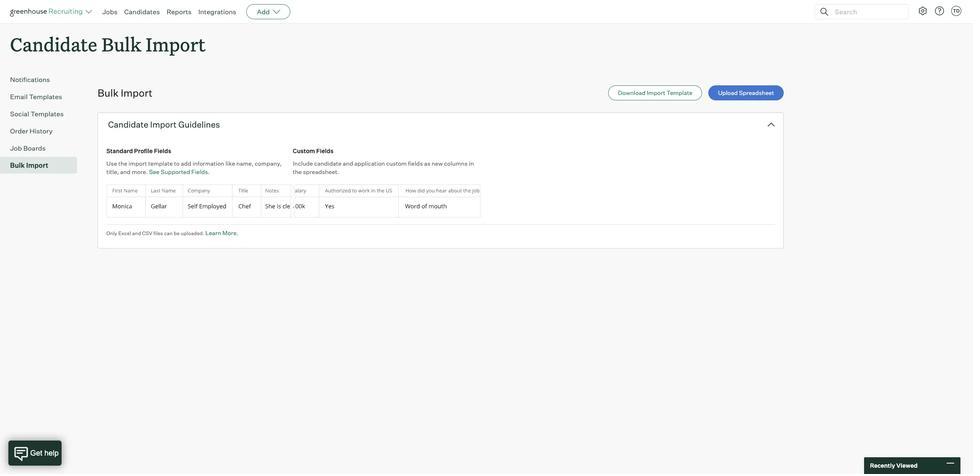 Task type: locate. For each thing, give the bounding box(es) containing it.
1 horizontal spatial bulk import
[[98, 87, 152, 99]]

standard
[[106, 148, 133, 155]]

order
[[10, 127, 28, 135]]

fields up template
[[154, 148, 171, 155]]

td button
[[951, 6, 962, 16]]

candidate
[[10, 32, 97, 57], [108, 119, 148, 130]]

notifications link
[[10, 75, 74, 85]]

custom
[[293, 148, 315, 155]]

0 horizontal spatial the
[[118, 160, 127, 167]]

upload spreadsheet button
[[709, 86, 784, 101]]

upload spreadsheet
[[718, 89, 774, 96]]

name,
[[236, 160, 254, 167]]

and inside only excel and csv files can be uploaded. learn more.
[[132, 230, 141, 237]]

information
[[193, 160, 224, 167]]

integrations link
[[198, 8, 236, 16]]

the
[[118, 160, 127, 167], [293, 169, 302, 176]]

templates down email templates link
[[31, 110, 64, 118]]

1 vertical spatial templates
[[31, 110, 64, 118]]

excel
[[118, 230, 131, 237]]

the right use at the left top of page
[[118, 160, 127, 167]]

viewed
[[897, 463, 918, 470]]

1 horizontal spatial the
[[293, 169, 302, 176]]

use the import template to add information like name, company, title, and more.
[[106, 160, 282, 176]]

and right title,
[[120, 169, 131, 176]]

the down the include
[[293, 169, 302, 176]]

and right candidate
[[343, 160, 353, 167]]

1 vertical spatial candidate
[[108, 119, 148, 130]]

as
[[424, 160, 430, 167]]

recently
[[870, 463, 895, 470]]

1 vertical spatial and
[[120, 169, 131, 176]]

application
[[354, 160, 385, 167]]

import left template
[[647, 89, 665, 96]]

include
[[293, 160, 313, 167]]

supported
[[161, 169, 190, 176]]

candidate bulk import
[[10, 32, 206, 57]]

the inside use the import template to add information like name, company, title, and more.
[[118, 160, 127, 167]]

job
[[10, 144, 22, 153]]

candidate import guidelines
[[108, 119, 220, 130]]

history
[[30, 127, 53, 135]]

0 vertical spatial and
[[343, 160, 353, 167]]

and left csv
[[132, 230, 141, 237]]

1 horizontal spatial candidate
[[108, 119, 148, 130]]

be
[[174, 230, 180, 237]]

0 horizontal spatial candidate
[[10, 32, 97, 57]]

standard profile fields
[[106, 148, 171, 155]]

learn
[[205, 229, 221, 237]]

2 horizontal spatial and
[[343, 160, 353, 167]]

0 horizontal spatial fields
[[154, 148, 171, 155]]

spreadsheet
[[739, 89, 774, 96]]

import
[[146, 32, 206, 57], [121, 87, 152, 99], [647, 89, 665, 96], [150, 119, 177, 130], [26, 161, 48, 170]]

title,
[[106, 169, 119, 176]]

import up profile
[[150, 119, 177, 130]]

candidates link
[[124, 8, 160, 16]]

template
[[148, 160, 173, 167]]

learn more. link
[[205, 229, 238, 237]]

templates
[[29, 93, 62, 101], [31, 110, 64, 118]]

add
[[181, 160, 191, 167]]

columns
[[444, 160, 468, 167]]

spreadsheet.
[[303, 169, 339, 176]]

social
[[10, 110, 29, 118]]

and inside include candidate and application custom fields as new columns in the spreadsheet.
[[343, 160, 353, 167]]

add button
[[246, 4, 290, 19]]

2 vertical spatial and
[[132, 230, 141, 237]]

import down "reports"
[[146, 32, 206, 57]]

td
[[953, 8, 960, 14]]

1 vertical spatial bulk
[[98, 87, 119, 99]]

import up candidate import guidelines
[[121, 87, 152, 99]]

order history link
[[10, 126, 74, 136]]

download import template
[[618, 89, 693, 96]]

configure image
[[918, 6, 928, 16]]

more.
[[132, 169, 148, 176]]

0 horizontal spatial and
[[120, 169, 131, 176]]

candidate down greenhouse recruiting image
[[10, 32, 97, 57]]

0 horizontal spatial bulk import
[[10, 161, 48, 170]]

1 horizontal spatial and
[[132, 230, 141, 237]]

job boards link
[[10, 143, 74, 153]]

0 vertical spatial candidate
[[10, 32, 97, 57]]

and
[[343, 160, 353, 167], [120, 169, 131, 176], [132, 230, 141, 237]]

jobs link
[[102, 8, 118, 16]]

uploaded.
[[181, 230, 204, 237]]

reports link
[[167, 8, 192, 16]]

fields up candidate
[[316, 148, 334, 155]]

candidate up standard
[[108, 119, 148, 130]]

1 fields from the left
[[154, 148, 171, 155]]

new
[[432, 160, 443, 167]]

0 vertical spatial templates
[[29, 93, 62, 101]]

templates down notifications link
[[29, 93, 62, 101]]

fields
[[154, 148, 171, 155], [316, 148, 334, 155]]

candidate for candidate bulk import
[[10, 32, 97, 57]]

0 vertical spatial the
[[118, 160, 127, 167]]

recently viewed
[[870, 463, 918, 470]]

profile
[[134, 148, 153, 155]]

1 horizontal spatial fields
[[316, 148, 334, 155]]

greenhouse recruiting image
[[10, 7, 85, 17]]

bulk import link
[[10, 161, 74, 171]]

bulk import
[[98, 87, 152, 99], [10, 161, 48, 170]]

bulk
[[102, 32, 141, 57], [98, 87, 119, 99], [10, 161, 25, 170]]

0 vertical spatial bulk
[[102, 32, 141, 57]]

1 vertical spatial the
[[293, 169, 302, 176]]



Task type: describe. For each thing, give the bounding box(es) containing it.
boards
[[23, 144, 46, 153]]

add
[[257, 8, 270, 16]]

candidate
[[314, 160, 342, 167]]

like
[[226, 160, 235, 167]]

more.
[[222, 229, 238, 237]]

email templates link
[[10, 92, 74, 102]]

notifications
[[10, 75, 50, 84]]

and for candidate
[[343, 160, 353, 167]]

the inside include candidate and application custom fields as new columns in the spreadsheet.
[[293, 169, 302, 176]]

import down the "boards"
[[26, 161, 48, 170]]

can
[[164, 230, 173, 237]]

email
[[10, 93, 28, 101]]

upload
[[718, 89, 738, 96]]

to
[[174, 160, 180, 167]]

csv
[[142, 230, 152, 237]]

email templates
[[10, 93, 62, 101]]

order history
[[10, 127, 53, 135]]

guidelines
[[178, 119, 220, 130]]

custom
[[386, 160, 407, 167]]

company,
[[255, 160, 282, 167]]

include candidate and application custom fields as new columns in the spreadsheet.
[[293, 160, 474, 176]]

and for excel
[[132, 230, 141, 237]]

fields
[[408, 160, 423, 167]]

template
[[667, 89, 693, 96]]

social templates link
[[10, 109, 74, 119]]

job boards
[[10, 144, 46, 153]]

social templates
[[10, 110, 64, 118]]

files
[[153, 230, 163, 237]]

candidate for candidate import guidelines
[[108, 119, 148, 130]]

0 vertical spatial bulk import
[[98, 87, 152, 99]]

td button
[[950, 4, 963, 18]]

in
[[469, 160, 474, 167]]

see supported fields.
[[149, 169, 210, 176]]

2 fields from the left
[[316, 148, 334, 155]]

use
[[106, 160, 117, 167]]

see
[[149, 169, 159, 176]]

see supported fields. link
[[149, 169, 210, 176]]

templates for social templates
[[31, 110, 64, 118]]

templates for email templates
[[29, 93, 62, 101]]

Search text field
[[833, 6, 901, 18]]

import
[[129, 160, 147, 167]]

download import template link
[[608, 86, 702, 101]]

only excel and csv files can be uploaded. learn more.
[[106, 229, 238, 237]]

reports
[[167, 8, 192, 16]]

custom fields
[[293, 148, 334, 155]]

only
[[106, 230, 117, 237]]

candidates
[[124, 8, 160, 16]]

jobs
[[102, 8, 118, 16]]

fields.
[[191, 169, 210, 176]]

integrations
[[198, 8, 236, 16]]

download
[[618, 89, 646, 96]]

2 vertical spatial bulk
[[10, 161, 25, 170]]

1 vertical spatial bulk import
[[10, 161, 48, 170]]

and inside use the import template to add information like name, company, title, and more.
[[120, 169, 131, 176]]



Task type: vqa. For each thing, say whether or not it's contained in the screenshot.
and in the Include candidate and application custom fields as new columns in the spreadsheet.
yes



